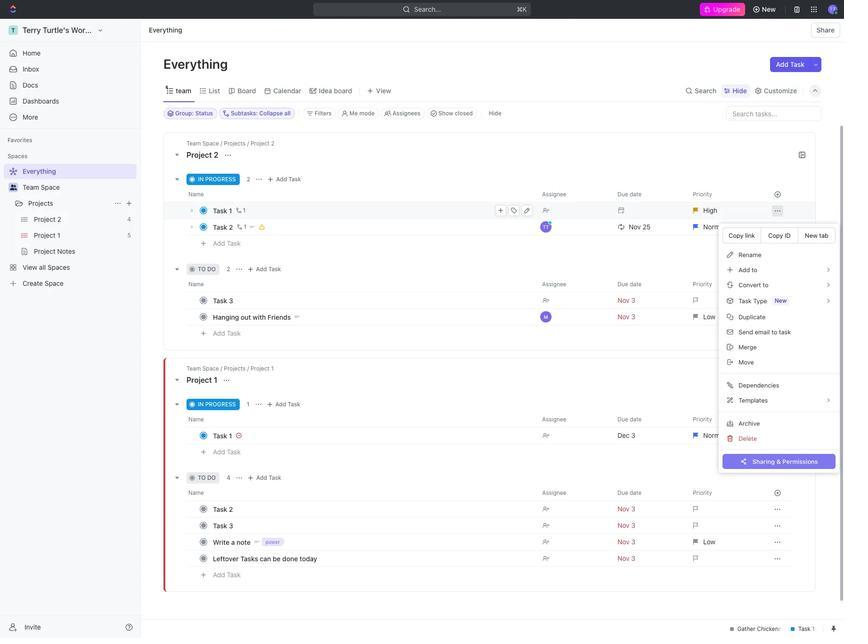 Task type: locate. For each thing, give the bounding box(es) containing it.
copy left link
[[729, 232, 744, 240]]

0 vertical spatial progress
[[205, 176, 236, 183]]

copy id button
[[761, 228, 799, 244]]

2 to do from the top
[[198, 475, 216, 482]]

2 in from the top
[[198, 401, 204, 408]]

hanging out with friends link
[[211, 310, 535, 324]]

0 horizontal spatial copy
[[729, 232, 744, 240]]

sharing & permissions link
[[723, 455, 836, 470]]

merge link
[[723, 340, 836, 355]]

in down project 2
[[198, 176, 204, 183]]

team space
[[23, 183, 60, 191]]

1 vertical spatial in progress
[[198, 401, 236, 408]]

add task button
[[771, 57, 811, 72], [265, 174, 305, 185], [209, 238, 245, 249], [245, 264, 285, 275], [209, 328, 245, 339], [264, 399, 304, 411], [209, 447, 245, 458], [245, 473, 285, 484], [209, 570, 245, 581]]

copy left id
[[769, 232, 784, 240]]

new tab
[[806, 232, 829, 239]]

idea board link
[[317, 84, 352, 97]]

0 vertical spatial do
[[207, 266, 216, 273]]

progress
[[205, 176, 236, 183], [205, 401, 236, 408]]

1 progress from the top
[[205, 176, 236, 183]]

add task
[[777, 60, 805, 68], [276, 176, 301, 183], [213, 239, 241, 247], [256, 266, 281, 273], [213, 329, 241, 337], [276, 401, 301, 408], [213, 448, 241, 456], [257, 475, 281, 482], [213, 571, 241, 579]]

project for project 1
[[187, 376, 212, 385]]

do for 1
[[207, 475, 216, 482]]

templates
[[739, 397, 769, 404]]

0 horizontal spatial hide
[[489, 110, 502, 117]]

write a note
[[213, 539, 251, 547]]

1 vertical spatial progress
[[205, 401, 236, 408]]

calendar
[[274, 87, 302, 95]]

1 vertical spatial in
[[198, 401, 204, 408]]

2 in progress from the top
[[198, 401, 236, 408]]

dependencies
[[739, 382, 780, 389]]

2 progress from the top
[[205, 401, 236, 408]]

progress down project 1
[[205, 401, 236, 408]]

tab
[[820, 232, 829, 239]]

to
[[198, 266, 206, 273], [752, 266, 758, 274], [764, 281, 769, 289], [772, 328, 778, 336], [198, 475, 206, 482]]

1 horizontal spatial copy
[[769, 232, 784, 240]]

‎task down 4
[[213, 506, 227, 514]]

project
[[187, 151, 212, 159], [187, 376, 212, 385]]

task 3
[[213, 297, 233, 305], [213, 522, 233, 530]]

0 vertical spatial ‎task
[[213, 432, 227, 440]]

do for 2
[[207, 266, 216, 273]]

invite
[[25, 624, 41, 632]]

task 3 link down ‎task 2 link
[[211, 519, 535, 533]]

hide button
[[486, 108, 506, 119]]

a
[[231, 539, 235, 547]]

copy
[[729, 232, 744, 240], [769, 232, 784, 240]]

1 vertical spatial do
[[207, 475, 216, 482]]

1 button right task 2
[[235, 223, 248, 232]]

2 task 3 link from the top
[[211, 519, 535, 533]]

0 vertical spatial task 3 link
[[211, 294, 535, 308]]

1 copy from the left
[[729, 232, 744, 240]]

link
[[746, 232, 756, 240]]

2 for project 2
[[214, 151, 219, 159]]

templates link
[[723, 393, 836, 408]]

task 3 up hanging
[[213, 297, 233, 305]]

out
[[241, 313, 251, 321]]

in progress
[[198, 176, 236, 183], [198, 401, 236, 408]]

dependencies link
[[723, 378, 836, 393]]

hide
[[733, 87, 748, 95], [489, 110, 502, 117]]

in progress down project 1
[[198, 401, 236, 408]]

0 vertical spatial task 3
[[213, 297, 233, 305]]

1 project from the top
[[187, 151, 212, 159]]

1 vertical spatial new
[[806, 232, 818, 239]]

in down project 1
[[198, 401, 204, 408]]

hide inside hide button
[[489, 110, 502, 117]]

to do
[[198, 266, 216, 273], [198, 475, 216, 482]]

today
[[300, 555, 318, 563]]

projects
[[28, 199, 53, 207]]

1
[[229, 207, 232, 215], [243, 207, 246, 214], [244, 223, 247, 231], [214, 376, 218, 385], [247, 401, 250, 408], [229, 432, 232, 440]]

0 vertical spatial hide
[[733, 87, 748, 95]]

‎task 1
[[213, 432, 232, 440]]

2 do from the top
[[207, 475, 216, 482]]

new right 'upgrade'
[[763, 5, 777, 13]]

can
[[260, 555, 271, 563]]

upgrade link
[[701, 3, 746, 16]]

2 ‎task from the top
[[213, 506, 227, 514]]

1 3 from the top
[[229, 297, 233, 305]]

0 vertical spatial in progress
[[198, 176, 236, 183]]

1 vertical spatial 1 button
[[235, 223, 248, 232]]

projects link
[[28, 196, 110, 211]]

2 task 3 from the top
[[213, 522, 233, 530]]

docs
[[23, 81, 38, 89]]

1 do from the top
[[207, 266, 216, 273]]

progress down project 2
[[205, 176, 236, 183]]

task 3 for first task 3 'link' from the top
[[213, 297, 233, 305]]

tree containing team space
[[4, 164, 137, 291]]

new left tab
[[806, 232, 818, 239]]

new button
[[749, 2, 782, 17]]

2 3 from the top
[[229, 522, 233, 530]]

new inside button
[[763, 5, 777, 13]]

0 vertical spatial everything
[[149, 26, 182, 34]]

copy link
[[729, 232, 756, 240]]

2 for ‎task 2
[[229, 506, 233, 514]]

team space link
[[23, 180, 135, 195]]

rename
[[739, 251, 762, 259]]

in progress down project 2
[[198, 176, 236, 183]]

1 in from the top
[[198, 176, 204, 183]]

0 vertical spatial 1 button
[[234, 206, 247, 215]]

1 vertical spatial 3
[[229, 522, 233, 530]]

write
[[213, 539, 230, 547]]

1 vertical spatial ‎task
[[213, 506, 227, 514]]

task 2
[[213, 223, 233, 231]]

sharing
[[753, 458, 776, 466]]

1 task 3 from the top
[[213, 297, 233, 305]]

‎task up 4
[[213, 432, 227, 440]]

board
[[334, 87, 352, 95]]

0 vertical spatial to do
[[198, 266, 216, 273]]

0 vertical spatial 3
[[229, 297, 233, 305]]

2
[[214, 151, 219, 159], [247, 176, 250, 183], [229, 223, 233, 231], [227, 266, 230, 273], [229, 506, 233, 514]]

3 up write a note at left
[[229, 522, 233, 530]]

space
[[41, 183, 60, 191]]

do left 4
[[207, 475, 216, 482]]

‎task for ‎task 1
[[213, 432, 227, 440]]

spaces
[[8, 153, 28, 160]]

1 vertical spatial project
[[187, 376, 212, 385]]

task 3 link up hanging out with friends link
[[211, 294, 535, 308]]

sharing & permissions
[[753, 458, 819, 466]]

copy id
[[769, 232, 792, 240]]

task 3 down ‎task 2
[[213, 522, 233, 530]]

copy for copy link
[[729, 232, 744, 240]]

project 2
[[187, 151, 220, 159]]

‎task for ‎task 2
[[213, 506, 227, 514]]

in for 1
[[198, 401, 204, 408]]

add to button
[[723, 263, 836, 278]]

tree
[[4, 164, 137, 291]]

new down convert to link
[[775, 298, 788, 305]]

to do down task 2
[[198, 266, 216, 273]]

1 vertical spatial hide
[[489, 110, 502, 117]]

do down task 2
[[207, 266, 216, 273]]

1 ‎task from the top
[[213, 432, 227, 440]]

0 vertical spatial project
[[187, 151, 212, 159]]

in progress for 2
[[198, 176, 236, 183]]

sidebar navigation
[[0, 19, 141, 639]]

home
[[23, 49, 41, 57]]

project for project 2
[[187, 151, 212, 159]]

1 vertical spatial task 3
[[213, 522, 233, 530]]

1 horizontal spatial hide
[[733, 87, 748, 95]]

to inside dropdown button
[[752, 266, 758, 274]]

1 to do from the top
[[198, 266, 216, 273]]

3 up hanging
[[229, 297, 233, 305]]

new
[[763, 5, 777, 13], [806, 232, 818, 239], [775, 298, 788, 305]]

inbox
[[23, 65, 39, 73]]

1 vertical spatial to do
[[198, 475, 216, 482]]

with
[[253, 313, 266, 321]]

0 vertical spatial in
[[198, 176, 204, 183]]

1 in progress from the top
[[198, 176, 236, 183]]

duplicate
[[739, 313, 766, 321]]

add
[[777, 60, 789, 68], [276, 176, 287, 183], [213, 239, 225, 247], [256, 266, 267, 273], [739, 266, 751, 274], [213, 329, 225, 337], [276, 401, 286, 408], [213, 448, 225, 456], [257, 475, 267, 482], [213, 571, 225, 579]]

do
[[207, 266, 216, 273], [207, 475, 216, 482]]

0 vertical spatial new
[[763, 5, 777, 13]]

to do left 4
[[198, 475, 216, 482]]

leftover tasks can be done today link
[[211, 552, 535, 566]]

1 button right task 1
[[234, 206, 247, 215]]

2 project from the top
[[187, 376, 212, 385]]

2 copy from the left
[[769, 232, 784, 240]]

1 vertical spatial task 3 link
[[211, 519, 535, 533]]

1 button for 1
[[234, 206, 247, 215]]

dashboards link
[[4, 94, 137, 109]]

3
[[229, 297, 233, 305], [229, 522, 233, 530]]

task
[[791, 60, 805, 68], [289, 176, 301, 183], [213, 207, 227, 215], [213, 223, 227, 231], [227, 239, 241, 247], [269, 266, 281, 273], [213, 297, 227, 305], [739, 297, 752, 305], [227, 329, 241, 337], [288, 401, 301, 408], [227, 448, 241, 456], [269, 475, 281, 482], [213, 522, 227, 530], [227, 571, 241, 579]]

task 1
[[213, 207, 232, 215]]



Task type: vqa. For each thing, say whether or not it's contained in the screenshot.
the top Project
yes



Task type: describe. For each thing, give the bounding box(es) containing it.
type
[[754, 297, 768, 305]]

move
[[739, 359, 755, 366]]

2 for task 2
[[229, 223, 233, 231]]

send
[[739, 328, 754, 336]]

to inside dropdown button
[[764, 281, 769, 289]]

search button
[[683, 84, 720, 97]]

to do for 1
[[198, 475, 216, 482]]

1 inside ‎task 1 link
[[229, 432, 232, 440]]

be
[[273, 555, 281, 563]]

add to
[[739, 266, 758, 274]]

inbox link
[[4, 62, 137, 77]]

archive link
[[723, 416, 836, 431]]

note
[[237, 539, 251, 547]]

task type
[[739, 297, 768, 305]]

id
[[786, 232, 792, 240]]

convert
[[739, 281, 762, 289]]

favorites
[[8, 137, 32, 144]]

friends
[[268, 313, 291, 321]]

tasks
[[241, 555, 258, 563]]

‎task 2 link
[[211, 503, 535, 517]]

done
[[283, 555, 298, 563]]

idea board
[[319, 87, 352, 95]]

in for 2
[[198, 176, 204, 183]]

4
[[227, 475, 231, 482]]

2 vertical spatial new
[[775, 298, 788, 305]]

share
[[817, 26, 835, 34]]

hide inside hide dropdown button
[[733, 87, 748, 95]]

board
[[238, 87, 256, 95]]

list
[[209, 87, 220, 95]]

team
[[23, 183, 39, 191]]

user group image
[[10, 185, 17, 190]]

board link
[[236, 84, 256, 97]]

everything inside everything link
[[149, 26, 182, 34]]

idea
[[319, 87, 332, 95]]

‎task 2
[[213, 506, 233, 514]]

copy link button
[[723, 228, 762, 244]]

in progress for 1
[[198, 401, 236, 408]]

team link
[[174, 84, 192, 97]]

customize
[[765, 87, 798, 95]]

permissions
[[783, 458, 819, 466]]

convert to link
[[723, 278, 836, 293]]

everything link
[[147, 25, 185, 36]]

3 for first task 3 'link' from the top
[[229, 297, 233, 305]]

assignees
[[393, 110, 421, 117]]

new for new button
[[763, 5, 777, 13]]

copy for copy id
[[769, 232, 784, 240]]

assignees button
[[381, 108, 425, 119]]

convert to
[[739, 281, 769, 289]]

move link
[[723, 355, 836, 370]]

share button
[[812, 23, 841, 38]]

home link
[[4, 46, 137, 61]]

add inside dropdown button
[[739, 266, 751, 274]]

‎task 1 link
[[211, 429, 535, 443]]

duplicate link
[[723, 310, 836, 325]]

progress for project 1
[[205, 401, 236, 408]]

merge
[[739, 343, 757, 351]]

add to link
[[723, 263, 836, 278]]

⌘k
[[517, 5, 528, 13]]

1 button for 2
[[235, 223, 248, 232]]

search...
[[415, 5, 442, 13]]

1 task 3 link from the top
[[211, 294, 535, 308]]

templates button
[[723, 393, 836, 408]]

new tab link
[[799, 228, 836, 244]]

calendar link
[[272, 84, 302, 97]]

customize button
[[752, 84, 801, 97]]

task 3 for 1st task 3 'link' from the bottom
[[213, 522, 233, 530]]

tree inside 'sidebar' navigation
[[4, 164, 137, 291]]

Search tasks... text field
[[728, 107, 822, 121]]

progress for project 2
[[205, 176, 236, 183]]

new for tab
[[806, 232, 818, 239]]

docs link
[[4, 78, 137, 93]]

send email to task link
[[723, 325, 836, 340]]

3 for 1st task 3 'link' from the bottom
[[229, 522, 233, 530]]

rename link
[[723, 248, 836, 263]]

1 vertical spatial everything
[[164, 56, 231, 72]]

hide button
[[722, 84, 751, 97]]

convert to button
[[723, 278, 836, 293]]

write a note link
[[211, 536, 535, 550]]

to do for 2
[[198, 266, 216, 273]]

&
[[777, 458, 782, 466]]

delete link
[[723, 431, 836, 447]]

delete
[[739, 435, 758, 442]]

task
[[780, 328, 792, 336]]

search
[[695, 87, 717, 95]]

hanging
[[213, 313, 239, 321]]

team
[[176, 87, 192, 95]]

leftover tasks can be done today
[[213, 555, 318, 563]]

project 1
[[187, 376, 219, 385]]



